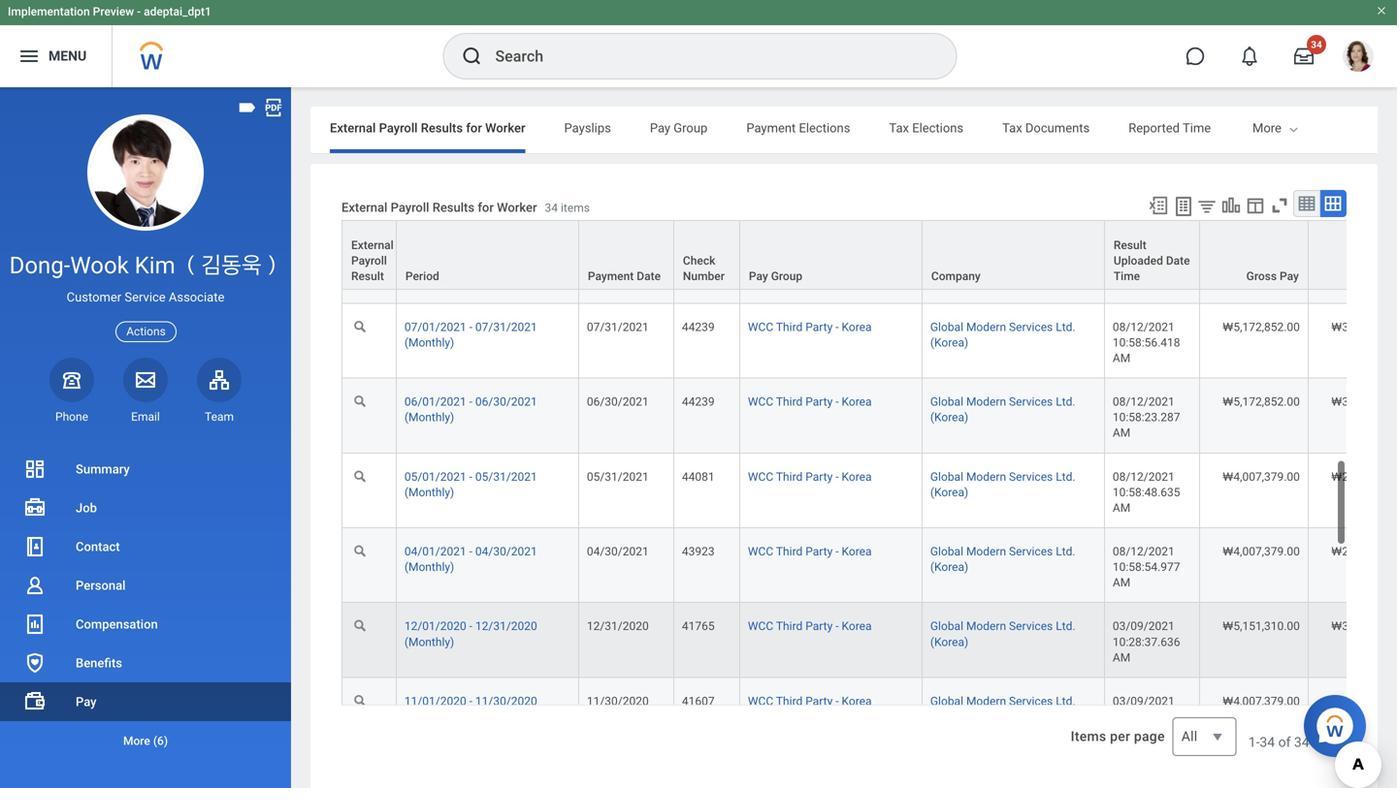 Task type: vqa. For each thing, say whether or not it's contained in the screenshot.
08/12/2021 10:58:23.287 AM Services
yes



Task type: describe. For each thing, give the bounding box(es) containing it.
global modern services ltd. (korea) link for 10:28:37.636
[[931, 616, 1076, 650]]

customer
[[67, 290, 121, 305]]

46132
[[682, 246, 715, 259]]

tax documents
[[1003, 121, 1090, 135]]

period button
[[397, 221, 578, 289]]

wcc third party - korea for 12/31/2020
[[748, 620, 872, 634]]

of
[[1279, 735, 1291, 751]]

08/12/2021 10:58:48.635 am
[[1113, 470, 1183, 515]]

0 horizontal spatial date
[[637, 270, 661, 283]]

payslips
[[564, 121, 611, 135]]

contact
[[76, 540, 120, 555]]

1-
[[1249, 735, 1260, 751]]

gross pay
[[1247, 270, 1299, 283]]

- inside 04/01/2021 - 04/30/2021 (monthly)
[[469, 545, 473, 559]]

global modern services ltd. (korea) link for 10:58:48.635
[[931, 467, 1076, 500]]

am for 01/26/2022 11:27:33.231 am
[[1113, 277, 1131, 290]]

(korea) for 10:28:37.636
[[931, 636, 969, 650]]

services for 03/09/2021 10:28:37.636 am
[[1009, 620, 1053, 634]]

04/01/2021
[[405, 545, 466, 559]]

worker for external payroll results for worker
[[485, 121, 526, 135]]

third for 06/30/2021
[[776, 395, 803, 409]]

items inside external payroll results for worker 34 items
[[561, 201, 590, 215]]

07/01/2021 - 07/31/2021 (monthly) link
[[405, 317, 537, 350]]

benefits image
[[23, 652, 47, 675]]

pay right payslips
[[650, 121, 671, 135]]

net
[[1367, 270, 1386, 283]]

external payroll result
[[351, 239, 394, 283]]

- inside 12/01/2020 - 12/31/2020 (monthly)
[[469, 620, 473, 634]]

am for 08/12/2021 10:58:56.418 am
[[1113, 352, 1131, 365]]

external payroll results for worker
[[330, 121, 526, 135]]

associate
[[169, 290, 225, 305]]

wcc third party - korea link for 12/31/2020
[[748, 616, 872, 634]]

- inside 07/01/2021 - 07/31/2021 (monthly)
[[469, 321, 473, 334]]

pay link
[[0, 683, 291, 722]]

₩4,007,379.00 for 08/12/2021 10:58:48.635 am
[[1223, 470, 1300, 484]]

job link
[[0, 489, 291, 528]]

44081
[[682, 470, 715, 484]]

party for 12/31/2020
[[806, 620, 833, 634]]

44239 for 07/31/2021
[[682, 321, 715, 334]]

08/12/2021 for 08/12/2021 10:58:48.635 am
[[1113, 470, 1175, 484]]

customer service associate
[[67, 290, 225, 305]]

actions
[[126, 325, 166, 339]]

more (6) button
[[0, 722, 291, 761]]

04/01/2021 - 04/30/2021 (monthly) link
[[405, 542, 537, 575]]

reported time
[[1129, 121, 1211, 135]]

time inside tab list
[[1183, 121, 1211, 135]]

08/12/2021 10:58:54.977 am
[[1113, 545, 1183, 590]]

ltd. for 08/12/2021 10:58:54.977 am
[[1056, 545, 1076, 559]]

time inside result uploaded date time
[[1114, 270, 1140, 283]]

costing
[[1250, 121, 1293, 135]]

34 left of
[[1260, 735, 1275, 751]]

03/09/2021
[[1113, 620, 1175, 634]]

wcc for 04/30/2021
[[748, 545, 774, 559]]

global modern services ltd. (korea) link for 10:58:54.977
[[931, 542, 1076, 575]]

global for 01/26/2022 11:27:33.231 am
[[931, 246, 964, 259]]

12/01/2020 - 12/31/2020 (monthly) link
[[405, 616, 537, 650]]

08/12/2021 for 08/12/2021 10:58:54.977 am
[[1113, 545, 1175, 559]]

period
[[406, 270, 439, 283]]

(korea) for 10:58:56.418
[[931, 336, 969, 350]]

07/31/2021 inside 07/01/2021 - 07/31/2021 (monthly)
[[475, 321, 537, 334]]

date inside result uploaded date time
[[1166, 254, 1190, 268]]

₩5,172,852.00 for 08/12/2021 10:58:56.418 am
[[1223, 321, 1300, 334]]

per
[[1110, 729, 1131, 745]]

0 vertical spatial pay group
[[650, 121, 708, 135]]

(6)
[[153, 735, 168, 749]]

fullscreen image
[[1269, 195, 1291, 216]]

- inside menu banner
[[137, 5, 141, 18]]

2 06/30/2021 from the left
[[587, 395, 649, 409]]

payment elections
[[747, 121, 851, 135]]

result uploaded date time
[[1114, 239, 1190, 283]]

payroll for external payroll result
[[351, 254, 387, 268]]

- inside 06/01/2021 - 06/30/2021 (monthly)
[[469, 395, 473, 409]]

pay inside list
[[76, 695, 97, 710]]

result uploaded date time button
[[1105, 221, 1199, 289]]

korea for 07/31/2021
[[842, 321, 872, 334]]

34 right of
[[1295, 735, 1310, 751]]

navigation pane region
[[0, 87, 291, 789]]

01/26/2022
[[1113, 246, 1175, 259]]

1-34 of 34 items
[[1249, 735, 1347, 751]]

tax elections
[[889, 121, 964, 135]]

05/31/2021 inside "05/01/2021 - 05/31/2021 (monthly)"
[[475, 470, 537, 484]]

phone
[[55, 410, 88, 424]]

(monthly) for 04/01/2021 - 04/30/2021 (monthly)
[[405, 561, 454, 575]]

wcc third party - korea link for 05/31/2021
[[748, 467, 872, 484]]

wcc third party - korea for 07/31/2021
[[748, 321, 872, 334]]

global modern services ltd. (korea) link for 10:58:56.418
[[931, 317, 1076, 350]]

9 row from the top
[[342, 679, 1397, 754]]

benefits
[[76, 657, 122, 671]]

(korea) for 11:27:33.231
[[931, 261, 969, 275]]

party for 04/30/2021
[[806, 545, 833, 559]]

job
[[76, 501, 97, 516]]

menu
[[49, 48, 87, 64]]

global for 08/12/2021 10:58:48.635 am
[[931, 470, 964, 484]]

(korea) for 10:58:23.287
[[931, 411, 969, 425]]

₩5,172,852.00 for 08/12/2021 10:58:23.287 am
[[1223, 395, 1300, 409]]

justify image
[[17, 45, 41, 68]]

services for 01/26/2022 11:27:33.231 am
[[1009, 246, 1053, 259]]

05/01/2021 - 05/31/2021 (monthly)
[[405, 470, 537, 500]]

global for 08/12/2021 10:58:54.977 am
[[931, 545, 964, 559]]

08/01/2021 - 08/31/2021 (monthly) link
[[405, 242, 537, 275]]

- inside 08/01/2021 - 08/31/2021 (monthly)
[[469, 246, 473, 259]]

summary
[[76, 462, 130, 477]]

modern for 03/09/2021 10:28:37.636 am
[[967, 620, 1006, 634]]

personal
[[76, 579, 126, 593]]

34 inside button
[[1311, 39, 1322, 50]]

04/30/2021 inside 04/01/2021 - 04/30/2021 (monthly)
[[475, 545, 537, 559]]

global modern services ltd. (korea) for 11:27:33.231
[[931, 246, 1076, 275]]

₩5,151,310.00
[[1223, 620, 1300, 634]]

34 inside external payroll results for worker 34 items
[[545, 201, 558, 215]]

more (6)
[[123, 735, 168, 749]]

third for 05/31/2021
[[776, 470, 803, 484]]

check
[[683, 254, 716, 268]]

contact image
[[23, 536, 47, 559]]

benefits link
[[0, 644, 291, 683]]

view worker - expand/collapse chart image
[[1221, 195, 1242, 216]]

click to view/edit grid preferences image
[[1245, 195, 1266, 216]]

email button
[[123, 358, 168, 425]]

gross
[[1247, 270, 1277, 283]]

pay inside popup button
[[749, 270, 768, 283]]

wcc third party - korea link for 07/31/2021
[[748, 317, 872, 334]]

more for more
[[1253, 121, 1282, 135]]

payroll for external payroll results for worker 34 items
[[391, 200, 429, 215]]

34 button
[[1283, 35, 1327, 78]]

team dong-wook kim （김동욱） element
[[197, 409, 242, 425]]

services for 08/12/2021 10:58:23.287 am
[[1009, 395, 1053, 409]]

more for more (6)
[[123, 735, 150, 749]]

03/09/2021 10:28:37.636 am
[[1113, 620, 1183, 665]]

06/01/2021 - 06/30/2021 (monthly) link
[[405, 392, 537, 425]]

select to filter grid data image
[[1197, 196, 1218, 216]]

phone dong-wook kim （김동욱） element
[[49, 409, 94, 425]]

06/30/2021 inside 06/01/2021 - 06/30/2021 (monthly)
[[475, 395, 537, 409]]

wcc third party - korea link for 06/30/2021
[[748, 392, 872, 409]]

reported
[[1129, 121, 1180, 135]]

wcc third party - korea for 06/30/2021
[[748, 395, 872, 409]]

wcc for 07/31/2021
[[748, 321, 774, 334]]

Search Workday  search field
[[495, 35, 917, 78]]

ltd. for 08/12/2021 10:58:56.418 am
[[1056, 321, 1076, 334]]

third for 12/31/2020
[[776, 620, 803, 634]]

third for 07/31/2021
[[776, 321, 803, 334]]

08/12/2021 10:58:56.418 am
[[1113, 321, 1183, 365]]

2 12/31/2020 from the left
[[587, 620, 649, 634]]

job image
[[23, 497, 47, 520]]

payment for payment elections
[[747, 121, 796, 135]]

12/01/2020
[[405, 620, 466, 634]]

2 04/30/2021 from the left
[[587, 545, 649, 559]]

(monthly) for 07/01/2021 - 07/31/2021 (monthly)
[[405, 336, 454, 350]]

check number button
[[674, 221, 739, 289]]

08/12/2021 for 08/12/2021 10:58:23.287 am
[[1113, 395, 1175, 409]]

team link
[[197, 358, 242, 425]]

1 row from the top
[[342, 154, 1397, 229]]

10:58:48.635
[[1113, 486, 1181, 500]]

dong-
[[9, 252, 70, 279]]

kim
[[135, 252, 175, 279]]

row containing 04/01/2021 - 04/30/2021 (monthly)
[[342, 529, 1397, 604]]

ltd. for 08/12/2021 10:58:23.287 am
[[1056, 395, 1076, 409]]

elections for payment elections
[[799, 121, 851, 135]]

row containing external payroll result
[[342, 220, 1397, 290]]

payment date button
[[579, 221, 673, 289]]

result inside result uploaded date time
[[1114, 239, 1147, 252]]

adeptai_dpt1
[[144, 5, 211, 18]]

am for 03/09/2021 10:28:37.636 am
[[1113, 652, 1131, 665]]

for for external payroll results for worker
[[466, 121, 482, 135]]

list containing summary
[[0, 450, 291, 761]]

summary link
[[0, 450, 291, 489]]

row containing 08/01/2021 - 08/31/2021 (monthly)
[[342, 229, 1397, 304]]

worker for external payroll results for worker 34 items
[[497, 200, 537, 215]]

uploaded
[[1114, 254, 1163, 268]]

wcc third party - korea for 05/31/2021
[[748, 470, 872, 484]]

wcc for 12/31/2020
[[748, 620, 774, 634]]

- inside "05/01/2021 - 05/31/2021 (monthly)"
[[469, 470, 473, 484]]

01/26/2022 11:27:33.231 am
[[1113, 246, 1183, 290]]

payroll for external payroll results for worker
[[379, 121, 418, 135]]

am for 08/12/2021 10:58:54.977 am
[[1113, 577, 1131, 590]]

compensation image
[[23, 613, 47, 637]]

korea for 12/31/2020
[[842, 620, 872, 634]]

ltd. for 08/12/2021 10:58:48.635 am
[[1056, 470, 1076, 484]]

modern for 08/12/2021 10:58:56.418 am
[[967, 321, 1006, 334]]

05/01/2021 - 05/31/2021 (monthly) link
[[405, 467, 537, 500]]



Task type: locate. For each thing, give the bounding box(es) containing it.
0 vertical spatial ₩2,343,478.8
[[1332, 246, 1397, 259]]

elections
[[799, 121, 851, 135], [912, 121, 964, 135]]

12/31/2020
[[475, 620, 537, 634], [587, 620, 649, 634]]

6 global modern services ltd. (korea) from the top
[[931, 620, 1076, 650]]

result left period
[[351, 270, 384, 283]]

1 08/12/2021 from the top
[[1113, 321, 1175, 334]]

1 vertical spatial external
[[342, 200, 388, 215]]

6 row from the top
[[342, 454, 1397, 529]]

payment for payment date
[[588, 270, 634, 283]]

am inside '08/12/2021 10:58:48.635 am'
[[1113, 502, 1131, 515]]

1 vertical spatial payroll
[[391, 200, 429, 215]]

services for 08/12/2021 10:58:56.418 am
[[1009, 321, 1053, 334]]

external for external payroll results for worker 34 items
[[342, 200, 388, 215]]

0 vertical spatial external
[[330, 121, 376, 135]]

1 vertical spatial result
[[351, 270, 384, 283]]

5 (korea) from the top
[[931, 561, 969, 575]]

0 horizontal spatial elections
[[799, 121, 851, 135]]

08/01/2021 - 08/31/2021 (monthly)
[[405, 246, 537, 275]]

am inside 08/12/2021 10:58:56.418 am
[[1113, 352, 1131, 365]]

2 ₩5,172,852.00 from the top
[[1223, 395, 1300, 409]]

4 ltd. from the top
[[1056, 470, 1076, 484]]

external for external payroll result
[[351, 239, 394, 252]]

0 horizontal spatial group
[[674, 121, 708, 135]]

time right reported
[[1183, 121, 1211, 135]]

(monthly) for 06/01/2021 - 06/30/2021 (monthly)
[[405, 411, 454, 425]]

2 vertical spatial payroll
[[351, 254, 387, 268]]

（김동욱）
[[181, 252, 282, 279]]

result
[[1114, 239, 1147, 252], [351, 270, 384, 283]]

1 vertical spatial more
[[123, 735, 150, 749]]

modern for 08/12/2021 10:58:48.635 am
[[967, 470, 1006, 484]]

notifications large image
[[1240, 47, 1260, 66]]

5 global modern services ltd. (korea) link from the top
[[931, 542, 1076, 575]]

am for 08/12/2021 10:58:23.287 am
[[1113, 427, 1131, 440]]

costing allocations
[[1250, 121, 1359, 135]]

pay down benefits
[[76, 695, 97, 710]]

1 horizontal spatial date
[[1166, 254, 1190, 268]]

dong-wook kim （김동욱）
[[9, 252, 282, 279]]

2 global modern services ltd. (korea) from the top
[[931, 321, 1076, 350]]

2 (monthly) from the top
[[405, 336, 454, 350]]

1 horizontal spatial payment
[[747, 121, 796, 135]]

personal image
[[23, 575, 47, 598]]

06/30/2021
[[475, 395, 537, 409], [587, 395, 649, 409]]

12/01/2020 - 12/31/2020 (monthly)
[[405, 620, 537, 650]]

07/31/2021 down payment date
[[587, 321, 649, 334]]

0 vertical spatial ₩3,019,453.2
[[1332, 321, 1397, 334]]

1 wcc third party - korea link from the top
[[748, 317, 872, 334]]

(monthly) for 05/01/2021 - 05/31/2021 (monthly)
[[405, 486, 454, 500]]

₩3,019,453.2
[[1332, 321, 1397, 334], [1332, 395, 1397, 409]]

2 global from the top
[[931, 321, 964, 334]]

3 party from the top
[[806, 470, 833, 484]]

0 vertical spatial date
[[1166, 254, 1190, 268]]

₩2,343,478.8 for 08/12/2021 10:58:54.977 am
[[1332, 545, 1397, 559]]

1 services from the top
[[1009, 246, 1053, 259]]

5 (monthly) from the top
[[405, 561, 454, 575]]

group
[[674, 121, 708, 135], [771, 270, 803, 283]]

4 (korea) from the top
[[931, 486, 969, 500]]

0 vertical spatial result
[[1114, 239, 1147, 252]]

am down 10:58:23.287
[[1113, 427, 1131, 440]]

4 wcc third party - korea link from the top
[[748, 542, 872, 559]]

expand table image
[[1324, 194, 1343, 213]]

2 third from the top
[[776, 395, 803, 409]]

1 horizontal spatial elections
[[912, 121, 964, 135]]

2 05/31/2021 from the left
[[587, 470, 649, 484]]

export to worksheets image
[[1172, 195, 1196, 218]]

party for 06/30/2021
[[806, 395, 833, 409]]

korea for 06/30/2021
[[842, 395, 872, 409]]

08/12/2021 inside '08/12/2021 10:58:48.635 am'
[[1113, 470, 1175, 484]]

06/01/2021
[[405, 395, 466, 409]]

items per page
[[1071, 729, 1165, 745]]

(monthly) down 06/01/2021
[[405, 411, 454, 425]]

wcc for 06/30/2021
[[748, 395, 774, 409]]

5 wcc third party - korea link from the top
[[748, 616, 872, 634]]

41765
[[682, 620, 715, 634]]

global modern services ltd. (korea) for 10:58:54.977
[[931, 545, 1076, 575]]

external payroll result button
[[343, 221, 396, 289]]

items
[[561, 201, 590, 215], [1313, 735, 1347, 751]]

result inside external payroll result
[[351, 270, 384, 283]]

items inside status
[[1313, 735, 1347, 751]]

wcc for 05/31/2021
[[748, 470, 774, 484]]

1 ₩2,343,478.8 from the top
[[1332, 246, 1397, 259]]

global for 08/12/2021 10:58:23.287 am
[[931, 395, 964, 409]]

(monthly) inside 04/01/2021 - 04/30/2021 (monthly)
[[405, 561, 454, 575]]

5 global from the top
[[931, 545, 964, 559]]

0 vertical spatial time
[[1183, 121, 1211, 135]]

3 global modern services ltd. (korea) from the top
[[931, 395, 1076, 425]]

results for external payroll results for worker 34 items
[[433, 200, 475, 215]]

email dong-wook kim （김동욱） element
[[123, 409, 168, 425]]

08/12/2021 up 10:58:54.977
[[1113, 545, 1175, 559]]

07/31/2021 right 07/01/2021 on the left top of page
[[475, 321, 537, 334]]

documents
[[1026, 121, 1090, 135]]

(monthly) down 12/01/2020
[[405, 636, 454, 650]]

group inside pay group popup button
[[771, 270, 803, 283]]

group right the check number popup button
[[771, 270, 803, 283]]

1 horizontal spatial 05/31/2021
[[587, 470, 649, 484]]

3 ₩2,343,478.8 from the top
[[1332, 545, 1397, 559]]

1 vertical spatial for
[[478, 200, 494, 215]]

8 row from the top
[[342, 604, 1397, 679]]

tab list
[[311, 107, 1378, 153]]

4 third from the top
[[776, 545, 803, 559]]

pay group inside popup button
[[749, 270, 803, 283]]

ltd. left 03/09/2021 in the bottom of the page
[[1056, 620, 1076, 634]]

compensation
[[76, 618, 158, 632]]

(monthly) down 08/01/2021
[[405, 261, 454, 275]]

search image
[[460, 45, 484, 68]]

external inside popup button
[[351, 239, 394, 252]]

tax for tax documents
[[1003, 121, 1023, 135]]

34 left "profile logan mcneil" icon
[[1311, 39, 1322, 50]]

cell
[[342, 154, 397, 229], [397, 154, 579, 229], [579, 154, 674, 229], [674, 154, 740, 229], [740, 154, 923, 229], [923, 154, 1105, 229], [1105, 154, 1200, 229], [1200, 154, 1309, 229], [1309, 154, 1397, 229], [579, 229, 674, 304], [740, 229, 923, 304], [1200, 229, 1309, 304], [342, 679, 397, 754], [397, 679, 579, 754], [579, 679, 674, 754], [674, 679, 740, 754], [740, 679, 923, 754], [923, 679, 1105, 754], [1105, 679, 1200, 754], [1200, 679, 1309, 754], [1309, 679, 1397, 754]]

external payroll results for worker 34 items
[[342, 200, 590, 215]]

0 horizontal spatial payment
[[588, 270, 634, 283]]

1-34 of 34 items status
[[1249, 734, 1347, 753]]

5 korea from the top
[[842, 620, 872, 634]]

1 modern from the top
[[967, 246, 1006, 259]]

08/01/2021
[[405, 246, 466, 259]]

44239 for 06/30/2021
[[682, 395, 715, 409]]

1 global from the top
[[931, 246, 964, 259]]

am inside 08/12/2021 10:58:23.287 am
[[1113, 427, 1131, 440]]

2 (korea) from the top
[[931, 336, 969, 350]]

1 horizontal spatial 06/30/2021
[[587, 395, 649, 409]]

10:58:54.977
[[1113, 561, 1181, 575]]

0 vertical spatial payment
[[747, 121, 796, 135]]

4 services from the top
[[1009, 470, 1053, 484]]

1 vertical spatial pay group
[[749, 270, 803, 283]]

4 korea from the top
[[842, 545, 872, 559]]

global modern services ltd. (korea) for 10:58:23.287
[[931, 395, 1076, 425]]

3 row from the top
[[342, 229, 1397, 304]]

summary image
[[23, 458, 47, 481]]

(monthly)
[[405, 261, 454, 275], [405, 336, 454, 350], [405, 411, 454, 425], [405, 486, 454, 500], [405, 561, 454, 575], [405, 636, 454, 650]]

08/12/2021 for 08/12/2021 10:58:56.418 am
[[1113, 321, 1175, 334]]

am inside 03/09/2021 10:28:37.636 am
[[1113, 652, 1131, 665]]

0 horizontal spatial time
[[1114, 270, 1140, 283]]

07/31/2021
[[475, 321, 537, 334], [587, 321, 649, 334]]

pay group right number
[[749, 270, 803, 283]]

more left allocations
[[1253, 121, 1282, 135]]

net pa button
[[1309, 221, 1397, 289]]

preview
[[93, 5, 134, 18]]

modern for 08/12/2021 10:58:54.977 am
[[967, 545, 1006, 559]]

₩5,172,852.00
[[1223, 321, 1300, 334], [1223, 395, 1300, 409]]

5 services from the top
[[1009, 545, 1053, 559]]

2 44239 from the top
[[682, 395, 715, 409]]

items per page element
[[1068, 707, 1237, 769]]

results up 08/01/2021
[[433, 200, 475, 215]]

items up payment date popup button
[[561, 201, 590, 215]]

worker left payslips
[[485, 121, 526, 135]]

table image
[[1297, 194, 1317, 213]]

0 vertical spatial more
[[1253, 121, 1282, 135]]

page
[[1134, 729, 1165, 745]]

ltd. for 03/09/2021 10:28:37.636 am
[[1056, 620, 1076, 634]]

1 horizontal spatial 07/31/2021
[[587, 321, 649, 334]]

gross pay button
[[1200, 221, 1308, 289]]

1 12/31/2020 from the left
[[475, 620, 537, 634]]

result up uploaded
[[1114, 239, 1147, 252]]

results for external payroll results for worker
[[421, 121, 463, 135]]

0 vertical spatial items
[[561, 201, 590, 215]]

0 horizontal spatial tax
[[889, 121, 909, 135]]

worker up 08/31/2021
[[497, 200, 537, 215]]

05/01/2021
[[405, 470, 466, 484]]

08/12/2021 inside 08/12/2021 10:58:54.977 am
[[1113, 545, 1175, 559]]

third for 04/30/2021
[[776, 545, 803, 559]]

menu banner
[[0, 0, 1397, 87]]

5 third from the top
[[776, 620, 803, 634]]

(monthly) for 12/01/2020 - 12/31/2020 (monthly)
[[405, 636, 454, 650]]

phone button
[[49, 358, 94, 425]]

2 row from the top
[[342, 220, 1397, 290]]

1 vertical spatial date
[[637, 270, 661, 283]]

0 horizontal spatial 05/31/2021
[[475, 470, 537, 484]]

third
[[776, 321, 803, 334], [776, 395, 803, 409], [776, 470, 803, 484], [776, 545, 803, 559], [776, 620, 803, 634]]

-
[[137, 5, 141, 18], [469, 246, 473, 259], [469, 321, 473, 334], [836, 321, 839, 334], [469, 395, 473, 409], [836, 395, 839, 409], [469, 470, 473, 484], [836, 470, 839, 484], [469, 545, 473, 559], [836, 545, 839, 559], [469, 620, 473, 634], [836, 620, 839, 634]]

1 wcc from the top
[[748, 321, 774, 334]]

worker
[[485, 121, 526, 135], [497, 200, 537, 215]]

external inside tab list
[[330, 121, 376, 135]]

time down uploaded
[[1114, 270, 1140, 283]]

implementation
[[8, 5, 90, 18]]

2 elections from the left
[[912, 121, 964, 135]]

2 korea from the top
[[842, 395, 872, 409]]

pay group
[[650, 121, 708, 135], [749, 270, 803, 283]]

implementation preview -   adeptai_dpt1
[[8, 5, 211, 18]]

view printable version (pdf) image
[[263, 97, 284, 118]]

am down uploaded
[[1113, 277, 1131, 290]]

5 party from the top
[[806, 620, 833, 634]]

ltd. left 08/12/2021 10:58:54.977 am
[[1056, 545, 1076, 559]]

phone image
[[58, 369, 85, 392]]

compensation link
[[0, 606, 291, 644]]

0 vertical spatial worker
[[485, 121, 526, 135]]

6 ltd. from the top
[[1056, 620, 1076, 634]]

1 04/30/2021 from the left
[[475, 545, 537, 559]]

company button
[[923, 221, 1104, 289]]

04/30/2021 right '04/01/2021'
[[475, 545, 537, 559]]

1 ₩4,007,379.00 from the top
[[1223, 470, 1300, 484]]

4 global modern services ltd. (korea) from the top
[[931, 470, 1076, 500]]

tag image
[[237, 97, 258, 118]]

1 horizontal spatial more
[[1253, 121, 1282, 135]]

2 vertical spatial ₩2,343,478.8
[[1332, 545, 1397, 559]]

0 horizontal spatial 07/31/2021
[[475, 321, 537, 334]]

check number
[[683, 254, 725, 283]]

more (6) button
[[0, 730, 291, 754]]

pay inside popup button
[[1280, 270, 1299, 283]]

more left (6)
[[123, 735, 150, 749]]

3 wcc third party - korea from the top
[[748, 470, 872, 484]]

wook
[[70, 252, 129, 279]]

items
[[1071, 729, 1107, 745]]

1 07/31/2021 from the left
[[475, 321, 537, 334]]

payment
[[747, 121, 796, 135], [588, 270, 634, 283]]

12/31/2020 right 12/01/2020
[[475, 620, 537, 634]]

5 row from the top
[[342, 379, 1397, 454]]

0 vertical spatial ₩5,172,852.00
[[1223, 321, 1300, 334]]

ltd.
[[1056, 246, 1076, 259], [1056, 321, 1076, 334], [1056, 395, 1076, 409], [1056, 470, 1076, 484], [1056, 545, 1076, 559], [1056, 620, 1076, 634]]

am down 10:58:54.977
[[1113, 577, 1131, 590]]

wcc
[[748, 321, 774, 334], [748, 395, 774, 409], [748, 470, 774, 484], [748, 545, 774, 559], [748, 620, 774, 634]]

row containing 07/01/2021 - 07/31/2021 (monthly)
[[342, 304, 1397, 379]]

43923
[[682, 545, 715, 559]]

1 ltd. from the top
[[1056, 246, 1076, 259]]

ltd. left 08/12/2021 10:58:56.418 am
[[1056, 321, 1076, 334]]

10:58:23.287
[[1113, 411, 1181, 425]]

services for 08/12/2021 10:58:48.635 am
[[1009, 470, 1053, 484]]

global modern services ltd. (korea) link for 11:27:33.231
[[931, 242, 1076, 275]]

service
[[125, 290, 166, 305]]

actions button
[[116, 322, 176, 342]]

4 modern from the top
[[967, 470, 1006, 484]]

1 horizontal spatial group
[[771, 270, 803, 283]]

2 global modern services ltd. (korea) link from the top
[[931, 317, 1076, 350]]

3 global modern services ltd. (korea) link from the top
[[931, 392, 1076, 425]]

0 horizontal spatial 04/30/2021
[[475, 545, 537, 559]]

1 vertical spatial results
[[433, 200, 475, 215]]

(monthly) inside 08/01/2021 - 08/31/2021 (monthly)
[[405, 261, 454, 275]]

4 party from the top
[[806, 545, 833, 559]]

toolbar
[[1139, 190, 1347, 220]]

44239 down number
[[682, 321, 715, 334]]

3 (monthly) from the top
[[405, 411, 454, 425]]

ltd. for 01/26/2022 11:27:33.231 am
[[1056, 246, 1076, 259]]

0 vertical spatial group
[[674, 121, 708, 135]]

1 (monthly) from the top
[[405, 261, 454, 275]]

number
[[683, 270, 725, 283]]

44239
[[682, 321, 715, 334], [682, 395, 715, 409]]

0 vertical spatial for
[[466, 121, 482, 135]]

3 third from the top
[[776, 470, 803, 484]]

2 modern from the top
[[967, 321, 1006, 334]]

(monthly) down '04/01/2021'
[[405, 561, 454, 575]]

3 wcc third party - korea link from the top
[[748, 467, 872, 484]]

0 vertical spatial results
[[421, 121, 463, 135]]

10:28:37.636
[[1113, 636, 1181, 650]]

group inside tab list
[[674, 121, 708, 135]]

am down 10:28:37.636
[[1113, 652, 1131, 665]]

results down search icon
[[421, 121, 463, 135]]

1 vertical spatial items
[[1313, 735, 1347, 751]]

for for external payroll results for worker 34 items
[[478, 200, 494, 215]]

personal link
[[0, 567, 291, 606]]

1 horizontal spatial time
[[1183, 121, 1211, 135]]

1 vertical spatial payment
[[588, 270, 634, 283]]

3 korea from the top
[[842, 470, 872, 484]]

ltd. left uploaded
[[1056, 246, 1076, 259]]

1 am from the top
[[1113, 277, 1131, 290]]

1 wcc third party - korea from the top
[[748, 321, 872, 334]]

1 global modern services ltd. (korea) from the top
[[931, 246, 1076, 275]]

0 horizontal spatial items
[[561, 201, 590, 215]]

04/30/2021 left 43923
[[587, 545, 649, 559]]

1 vertical spatial ₩2,343,478.8
[[1332, 470, 1397, 484]]

2 ltd. from the top
[[1056, 321, 1076, 334]]

4 (monthly) from the top
[[405, 486, 454, 500]]

1 korea from the top
[[842, 321, 872, 334]]

global for 03/09/2021 10:28:37.636 am
[[931, 620, 964, 634]]

1 party from the top
[[806, 321, 833, 334]]

08/12/2021 up 10:58:48.635
[[1113, 470, 1175, 484]]

3 modern from the top
[[967, 395, 1006, 409]]

1 vertical spatial ₩5,172,852.00
[[1223, 395, 1300, 409]]

date
[[1166, 254, 1190, 268], [637, 270, 661, 283]]

wcc third party - korea link
[[748, 317, 872, 334], [748, 392, 872, 409], [748, 467, 872, 484], [748, 542, 872, 559], [748, 616, 872, 634]]

results
[[421, 121, 463, 135], [433, 200, 475, 215]]

1 06/30/2021 from the left
[[475, 395, 537, 409]]

2 vertical spatial external
[[351, 239, 394, 252]]

(monthly) inside 07/01/2021 - 07/31/2021 (monthly)
[[405, 336, 454, 350]]

tax for tax elections
[[889, 121, 909, 135]]

services for 08/12/2021 10:58:54.977 am
[[1009, 545, 1053, 559]]

(monthly) inside 06/01/2021 - 06/30/2021 (monthly)
[[405, 411, 454, 425]]

ltd. left 08/12/2021 10:58:23.287 am
[[1056, 395, 1076, 409]]

for up period popup button
[[478, 200, 494, 215]]

08/12/2021 inside 08/12/2021 10:58:23.287 am
[[1113, 395, 1175, 409]]

₩3,019,453.2 for 08/12/2021 10:58:23.287 am
[[1332, 395, 1397, 409]]

more inside dropdown button
[[123, 735, 150, 749]]

0 vertical spatial 44239
[[682, 321, 715, 334]]

(korea)
[[931, 261, 969, 275], [931, 336, 969, 350], [931, 411, 969, 425], [931, 486, 969, 500], [931, 561, 969, 575], [931, 636, 969, 650]]

row
[[342, 154, 1397, 229], [342, 220, 1397, 290], [342, 229, 1397, 304], [342, 304, 1397, 379], [342, 379, 1397, 454], [342, 454, 1397, 529], [342, 529, 1397, 604], [342, 604, 1397, 679], [342, 679, 1397, 754]]

modern for 01/26/2022 11:27:33.231 am
[[967, 246, 1006, 259]]

ltd. left '08/12/2021 10:58:48.635 am'
[[1056, 470, 1076, 484]]

1 vertical spatial ₩3,019,453.2
[[1332, 395, 1397, 409]]

1 (korea) from the top
[[931, 261, 969, 275]]

3 wcc from the top
[[748, 470, 774, 484]]

4 am from the top
[[1113, 502, 1131, 515]]

for down search icon
[[466, 121, 482, 135]]

items right of
[[1313, 735, 1347, 751]]

1 horizontal spatial tax
[[1003, 121, 1023, 135]]

(korea) for 10:58:54.977
[[931, 561, 969, 575]]

2 ₩2,343,478.8 from the top
[[1332, 470, 1397, 484]]

global modern services ltd. (korea) link for 10:58:23.287
[[931, 392, 1076, 425]]

05/31/2021 right 05/01/2021 on the left bottom
[[475, 470, 537, 484]]

am inside 08/12/2021 10:58:54.977 am
[[1113, 577, 1131, 590]]

mail image
[[134, 369, 157, 392]]

payroll
[[379, 121, 418, 135], [391, 200, 429, 215], [351, 254, 387, 268]]

5 modern from the top
[[967, 545, 1006, 559]]

10:58:56.418
[[1113, 336, 1181, 350]]

2 wcc third party - korea from the top
[[748, 395, 872, 409]]

pay group button
[[740, 221, 922, 289]]

1 vertical spatial group
[[771, 270, 803, 283]]

6 (korea) from the top
[[931, 636, 969, 650]]

global modern services ltd. (korea) for 10:28:37.636
[[931, 620, 1076, 650]]

(monthly) for 08/01/2021 - 08/31/2021 (monthly)
[[405, 261, 454, 275]]

party for 05/31/2021
[[806, 470, 833, 484]]

row containing 06/01/2021 - 06/30/2021 (monthly)
[[342, 379, 1397, 454]]

2 ₩3,019,453.2 from the top
[[1332, 395, 1397, 409]]

1 vertical spatial worker
[[497, 200, 537, 215]]

0 horizontal spatial pay group
[[650, 121, 708, 135]]

2 07/31/2021 from the left
[[587, 321, 649, 334]]

list
[[0, 450, 291, 761]]

wcc third party - korea for 04/30/2021
[[748, 545, 872, 559]]

row containing 12/01/2020 - 12/31/2020 (monthly)
[[342, 604, 1397, 679]]

tab list containing external payroll results for worker
[[311, 107, 1378, 153]]

6 (monthly) from the top
[[405, 636, 454, 650]]

1 horizontal spatial pay group
[[749, 270, 803, 283]]

group down search workday search box
[[674, 121, 708, 135]]

pay image
[[23, 691, 47, 714]]

wcc third party - korea
[[748, 321, 872, 334], [748, 395, 872, 409], [748, 470, 872, 484], [748, 545, 872, 559], [748, 620, 872, 634]]

6 modern from the top
[[967, 620, 1006, 634]]

07/01/2021
[[405, 321, 466, 334]]

0 horizontal spatial result
[[351, 270, 384, 283]]

1 elections from the left
[[799, 121, 851, 135]]

6 am from the top
[[1113, 652, 1131, 665]]

7 row from the top
[[342, 529, 1397, 604]]

1 horizontal spatial 12/31/2020
[[587, 620, 649, 634]]

4 wcc from the top
[[748, 545, 774, 559]]

payment inside popup button
[[588, 270, 634, 283]]

wcc third party - korea link for 04/30/2021
[[748, 542, 872, 559]]

08/12/2021 up 10:58:23.287
[[1113, 395, 1175, 409]]

1 tax from the left
[[889, 121, 909, 135]]

1 horizontal spatial result
[[1114, 239, 1147, 252]]

0 vertical spatial ₩4,007,379.00
[[1223, 470, 1300, 484]]

inbox large image
[[1295, 47, 1314, 66]]

₩3,006,958.8
[[1332, 620, 1397, 634]]

5 global modern services ltd. (korea) from the top
[[931, 545, 1076, 575]]

elections for tax elections
[[912, 121, 964, 135]]

6 global from the top
[[931, 620, 964, 634]]

(monthly) down 05/01/2021 on the left bottom
[[405, 486, 454, 500]]

0 horizontal spatial 06/30/2021
[[475, 395, 537, 409]]

row containing 05/01/2021 - 05/31/2021 (monthly)
[[342, 454, 1397, 529]]

(monthly) inside 12/01/2020 - 12/31/2020 (monthly)
[[405, 636, 454, 650]]

08/12/2021 10:58:23.287 am
[[1113, 395, 1183, 440]]

global for 08/12/2021 10:58:56.418 am
[[931, 321, 964, 334]]

3 global from the top
[[931, 395, 964, 409]]

(monthly) inside "05/01/2021 - 05/31/2021 (monthly)"
[[405, 486, 454, 500]]

export to excel image
[[1148, 195, 1169, 216]]

modern for 08/12/2021 10:58:23.287 am
[[967, 395, 1006, 409]]

global modern services ltd. (korea) for 10:58:48.635
[[931, 470, 1076, 500]]

07/01/2021 - 07/31/2021 (monthly)
[[405, 321, 537, 350]]

05/31/2021
[[475, 470, 537, 484], [587, 470, 649, 484]]

₩4,007,379.00 for 08/12/2021 10:58:54.977 am
[[1223, 545, 1300, 559]]

0 vertical spatial payroll
[[379, 121, 418, 135]]

34 up period popup button
[[545, 201, 558, 215]]

08/12/2021 inside 08/12/2021 10:58:56.418 am
[[1113, 321, 1175, 334]]

view team image
[[208, 369, 231, 392]]

₩3,019,453.2 for 08/12/2021 10:58:56.418 am
[[1332, 321, 1397, 334]]

1 third from the top
[[776, 321, 803, 334]]

3 (korea) from the top
[[931, 411, 969, 425]]

08/12/2021 up 10:58:56.418
[[1113, 321, 1175, 334]]

pay group down search workday search box
[[650, 121, 708, 135]]

korea for 04/30/2021
[[842, 545, 872, 559]]

2 08/12/2021 from the top
[[1113, 395, 1175, 409]]

3 am from the top
[[1113, 427, 1131, 440]]

3 services from the top
[[1009, 395, 1053, 409]]

₩4,007,379.00
[[1223, 470, 1300, 484], [1223, 545, 1300, 559]]

6 global modern services ltd. (korea) link from the top
[[931, 616, 1076, 650]]

(korea) for 10:58:48.635
[[931, 486, 969, 500]]

tax
[[889, 121, 909, 135], [1003, 121, 1023, 135]]

05/31/2021 left 44081
[[587, 470, 649, 484]]

close environment banner image
[[1376, 5, 1388, 16]]

0 horizontal spatial 12/31/2020
[[475, 620, 537, 634]]

external
[[330, 121, 376, 135], [342, 200, 388, 215], [351, 239, 394, 252]]

44239 up 44081
[[682, 395, 715, 409]]

1 vertical spatial ₩4,007,379.00
[[1223, 545, 1300, 559]]

payroll inside external payroll result
[[351, 254, 387, 268]]

am inside 01/26/2022 11:27:33.231 am
[[1113, 277, 1131, 290]]

1 horizontal spatial 04/30/2021
[[587, 545, 649, 559]]

global
[[931, 246, 964, 259], [931, 321, 964, 334], [931, 395, 964, 409], [931, 470, 964, 484], [931, 545, 964, 559], [931, 620, 964, 634]]

₩2,343,478.8 for 01/26/2022 11:27:33.231 am
[[1332, 246, 1397, 259]]

1 horizontal spatial items
[[1313, 735, 1347, 751]]

12/31/2020 inside 12/01/2020 - 12/31/2020 (monthly)
[[475, 620, 537, 634]]

12/31/2020 left "41765"
[[587, 620, 649, 634]]

1 05/31/2021 from the left
[[475, 470, 537, 484]]

am down 10:58:56.418
[[1113, 352, 1131, 365]]

korea for 05/31/2021
[[842, 470, 872, 484]]

am down 10:58:48.635
[[1113, 502, 1131, 515]]

₩2,343,478.8 for 08/12/2021 10:58:48.635 am
[[1332, 470, 1397, 484]]

company
[[932, 270, 981, 283]]

1 global modern services ltd. (korea) link from the top
[[931, 242, 1076, 275]]

1 vertical spatial time
[[1114, 270, 1140, 283]]

1 vertical spatial 44239
[[682, 395, 715, 409]]

pay right number
[[749, 270, 768, 283]]

korea
[[842, 321, 872, 334], [842, 395, 872, 409], [842, 470, 872, 484], [842, 545, 872, 559], [842, 620, 872, 634]]

4 08/12/2021 from the top
[[1113, 545, 1175, 559]]

external for external payroll results for worker
[[330, 121, 376, 135]]

0 horizontal spatial more
[[123, 735, 150, 749]]

2 tax from the left
[[1003, 121, 1023, 135]]

pay right gross
[[1280, 270, 1299, 283]]

(monthly) down 07/01/2021 on the left top of page
[[405, 336, 454, 350]]

profile logan mcneil image
[[1343, 41, 1374, 76]]



